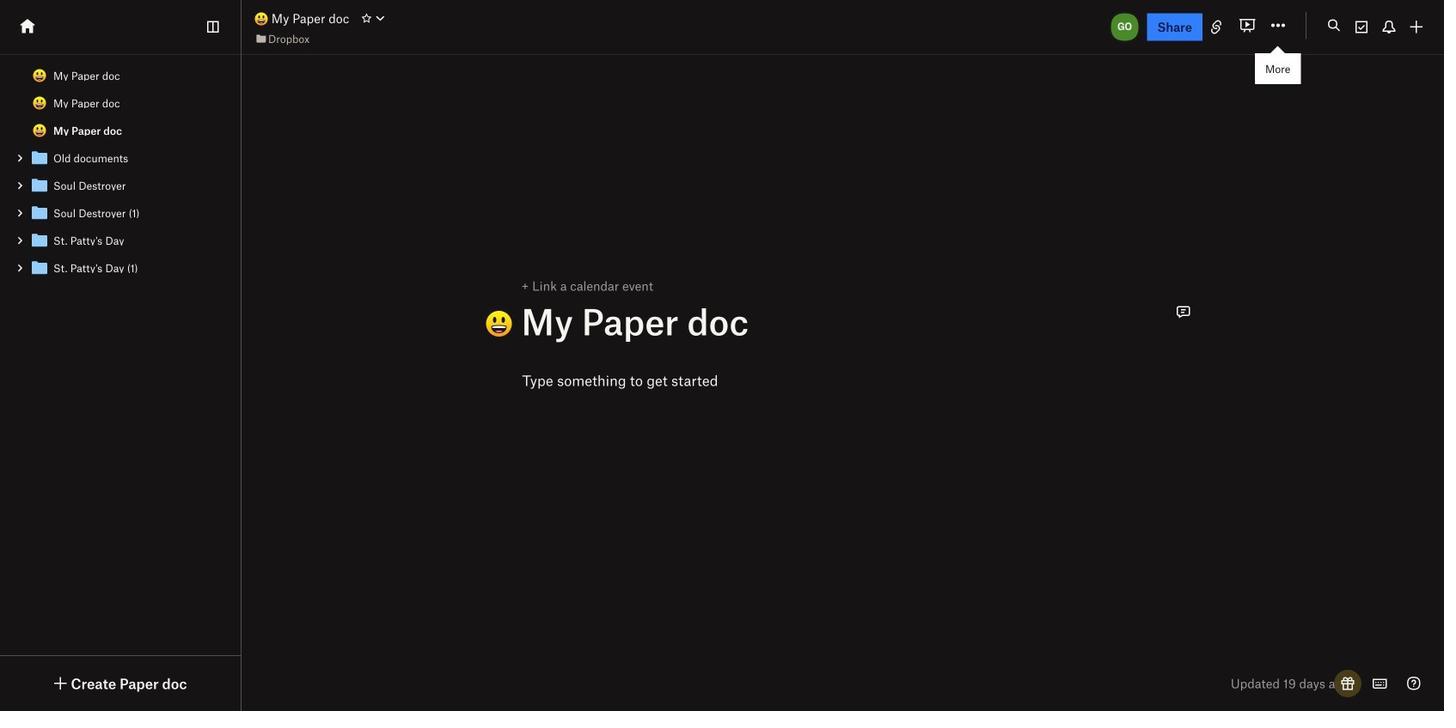 Task type: vqa. For each thing, say whether or not it's contained in the screenshot.
the leftmost grinning face with big eyes image
yes



Task type: describe. For each thing, give the bounding box(es) containing it.
expand folder image for 2nd template content icon from the top
[[14, 207, 26, 219]]

expand folder image for first template content icon
[[14, 180, 26, 192]]

grinning face with big eyes image
[[33, 69, 46, 83]]

/ contents list
[[0, 62, 241, 282]]

2 template content image from the top
[[29, 203, 50, 224]]

3 template content image from the top
[[29, 230, 50, 251]]

1 vertical spatial grinning face with big eyes image
[[33, 96, 46, 110]]



Task type: locate. For each thing, give the bounding box(es) containing it.
0 vertical spatial grinning face with big eyes image
[[255, 12, 268, 26]]

1 expand folder image from the top
[[14, 152, 26, 164]]

1 vertical spatial template content image
[[29, 258, 50, 279]]

expand folder image for 1st template content image
[[14, 152, 26, 164]]

grinning face with big eyes image
[[255, 12, 268, 26], [33, 96, 46, 110], [33, 124, 46, 138]]

0 vertical spatial template content image
[[29, 175, 50, 196]]

0 vertical spatial template content image
[[29, 148, 50, 169]]

1 template content image from the top
[[29, 148, 50, 169]]

4 expand folder image from the top
[[14, 235, 26, 247]]

template content image
[[29, 148, 50, 169], [29, 258, 50, 279]]

template content image
[[29, 175, 50, 196], [29, 203, 50, 224], [29, 230, 50, 251]]

expand folder image
[[14, 152, 26, 164], [14, 180, 26, 192], [14, 207, 26, 219], [14, 235, 26, 247]]

2 vertical spatial grinning face with big eyes image
[[33, 124, 46, 138]]

expand folder image
[[14, 262, 26, 274]]

2 vertical spatial template content image
[[29, 230, 50, 251]]

template content image down grinning face with big eyes image
[[29, 148, 50, 169]]

2 expand folder image from the top
[[14, 180, 26, 192]]

1 template content image from the top
[[29, 175, 50, 196]]

expand folder image for third template content icon
[[14, 235, 26, 247]]

2 template content image from the top
[[29, 258, 50, 279]]

3 expand folder image from the top
[[14, 207, 26, 219]]

template content image right expand folder image
[[29, 258, 50, 279]]

1 vertical spatial template content image
[[29, 203, 50, 224]]

heading
[[485, 300, 1163, 343]]



